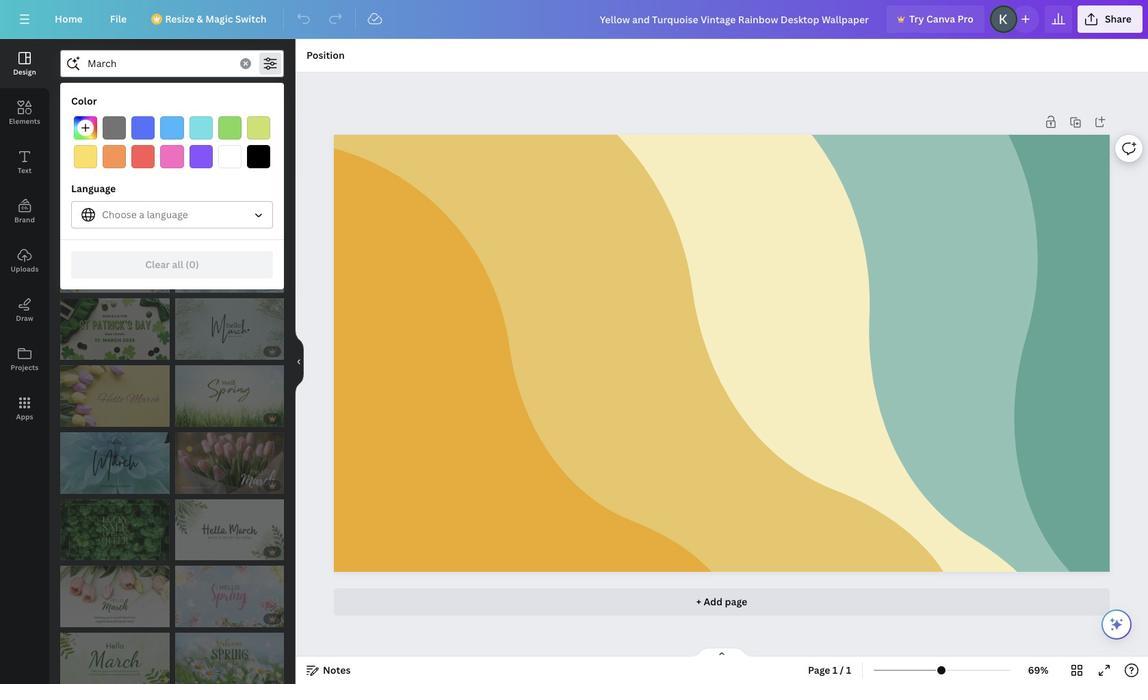 Task type: locate. For each thing, give the bounding box(es) containing it.
+ add page button
[[334, 588, 1110, 616]]

canva
[[926, 12, 955, 25]]

royal blue image
[[132, 116, 155, 140]]

grass green image
[[218, 116, 241, 140]]

vanilla cute natural hello march facebook cover group
[[175, 232, 284, 293]]

pro
[[958, 12, 974, 25]]

Lime button
[[247, 116, 270, 140]]

add a new color image
[[74, 116, 97, 140], [74, 116, 97, 140]]

69% button
[[1016, 660, 1060, 681]]

text
[[18, 166, 32, 175]]

patricks
[[81, 127, 117, 140]]

green watercolor hello march facebook cover image
[[60, 633, 169, 684]]

royal blue image
[[132, 116, 155, 140]]

yellow image
[[74, 145, 97, 169], [74, 145, 97, 169]]

Purple button
[[189, 145, 213, 169]]

apps
[[16, 412, 33, 421]]

Royal blue button
[[132, 116, 155, 140]]

all
[[172, 258, 183, 271]]

turquoise blue image
[[189, 116, 213, 140], [189, 116, 213, 140]]

yellow modern hello march facebook cover image
[[60, 365, 169, 427]]

notes button
[[301, 660, 356, 681]]

projects button
[[0, 335, 49, 384]]

position button
[[301, 44, 350, 66]]

/
[[840, 664, 844, 677]]

magic
[[205, 12, 233, 25]]

page 1 / 1
[[808, 664, 851, 677]]

language
[[71, 182, 116, 195]]

purple image
[[189, 145, 213, 169], [189, 145, 213, 169]]

0 horizontal spatial 1
[[833, 664, 838, 677]]

green and blue natural hello spring facebook cover image
[[175, 365, 284, 427]]

try canva pro
[[909, 12, 974, 25]]

colorful modern photo flowers wish hello march spring facebook cover image
[[60, 566, 169, 627]]

share button
[[1078, 5, 1143, 33]]

white green minimalist hello march facebook cover image
[[175, 499, 284, 561]]

april
[[158, 127, 180, 140]]

clear
[[145, 258, 170, 271]]

colorful modern photo flowers hello march spring facebook cover group
[[175, 432, 284, 494]]

design button
[[0, 39, 49, 88]]

choose a language
[[102, 208, 188, 221]]

brand
[[14, 215, 35, 224]]

color option group
[[71, 114, 273, 171]]

Orange button
[[103, 145, 126, 169]]

green and yellow illustration hello march facebook cover image
[[60, 232, 169, 293]]

language
[[147, 208, 188, 221]]

blue and pink natural hello spring facebook cover group
[[175, 566, 284, 627]]

1
[[833, 664, 838, 677], [846, 664, 851, 677]]

orange image
[[103, 145, 126, 169]]

file button
[[99, 5, 138, 33]]

1 left /
[[833, 664, 838, 677]]

green and yellow natural welcome spring season facebook cover image
[[175, 633, 284, 684]]

#737373 button
[[103, 116, 126, 140]]

green simple shamrock st patrick's day pub event facebook cover image
[[60, 299, 169, 360]]

1 right /
[[846, 664, 851, 677]]

light blue image
[[160, 116, 184, 140], [160, 116, 184, 140]]

draw button
[[0, 285, 49, 335]]

text button
[[0, 138, 49, 187]]

green white watercolor hello march facebook cover image
[[60, 165, 169, 226]]

green light green abstract hello march facebook cover group
[[175, 299, 284, 360]]

coral red image
[[132, 145, 155, 169], [132, 145, 155, 169]]

1 horizontal spatial 1
[[846, 664, 851, 677]]

Pink button
[[160, 145, 184, 169]]

lime image
[[247, 116, 270, 140]]

resize & magic switch button
[[143, 5, 278, 33]]

+
[[696, 595, 701, 608]]

notes
[[323, 664, 351, 677]]

white image
[[218, 145, 241, 169]]

page
[[808, 664, 830, 677]]

green and blue natural hello spring facebook cover group
[[175, 365, 284, 427]]

try canva pro button
[[887, 5, 984, 33]]

colorful modern photo flowers hello march spring facebook cover image
[[175, 432, 284, 494]]

may button
[[246, 121, 281, 148]]

Language button
[[71, 201, 273, 229]]

blue and pink natural hello spring facebook cover image
[[175, 566, 284, 627]]

elements
[[9, 116, 40, 126]]

page
[[725, 595, 747, 608]]

Use 5+ words to describe... search field
[[88, 51, 232, 77]]

+ add page
[[696, 595, 747, 608]]

uploads
[[11, 264, 39, 274]]



Task type: describe. For each thing, give the bounding box(es) containing it.
st patricks day
[[68, 127, 137, 140]]

(0)
[[186, 258, 199, 271]]

Grass green button
[[218, 116, 241, 140]]

&
[[197, 12, 203, 25]]

Yellow button
[[74, 145, 97, 169]]

spring button
[[194, 121, 240, 148]]

pink image
[[160, 145, 184, 169]]

clear all (0) button
[[71, 251, 273, 279]]

add
[[704, 595, 723, 608]]

templates
[[97, 89, 145, 102]]

yellow green colorful hello march facebook cover image
[[175, 165, 284, 226]]

templates button
[[60, 83, 182, 109]]

share
[[1105, 12, 1132, 25]]

elements button
[[0, 88, 49, 138]]

projects
[[11, 363, 39, 372]]

grass green image
[[218, 116, 241, 140]]

pink image
[[160, 145, 184, 169]]

White button
[[218, 145, 241, 169]]

resize & magic switch
[[165, 12, 267, 25]]

green and yellow natural welcome spring season facebook cover group
[[175, 633, 284, 684]]

file
[[110, 12, 127, 25]]

main menu bar
[[0, 0, 1148, 39]]

1 1 from the left
[[833, 664, 838, 677]]

black image
[[247, 145, 270, 169]]

green light green abstract hello march facebook cover image
[[175, 299, 284, 360]]

Coral red button
[[132, 145, 155, 169]]

apps button
[[0, 384, 49, 433]]

#737373 image
[[103, 116, 126, 140]]

hide image
[[295, 329, 304, 394]]

2 1 from the left
[[846, 664, 851, 677]]

color
[[71, 94, 97, 107]]

side panel tab list
[[0, 39, 49, 433]]

Turquoise blue button
[[189, 116, 213, 140]]

spring
[[202, 127, 232, 140]]

uploads button
[[0, 236, 49, 285]]

home link
[[44, 5, 94, 33]]

brand button
[[0, 187, 49, 236]]

yellow green colorful hello march facebook cover group
[[175, 165, 284, 226]]

a
[[139, 208, 144, 221]]

may
[[254, 127, 273, 140]]

orange image
[[103, 145, 126, 169]]

show pages image
[[689, 647, 755, 658]]

switch
[[235, 12, 267, 25]]

canva assistant image
[[1108, 616, 1125, 633]]

vanilla cute natural hello march facebook cover image
[[175, 232, 284, 293]]

#737373 image
[[103, 116, 126, 140]]

clear all (0)
[[145, 258, 199, 271]]

white green minimalist hello march facebook cover group
[[175, 499, 284, 561]]

choose
[[102, 208, 137, 221]]

white image
[[218, 145, 241, 169]]

try
[[909, 12, 924, 25]]

st
[[68, 127, 78, 140]]

position
[[307, 49, 345, 62]]

lime image
[[247, 116, 270, 140]]

hello march blue flower facebook cover image
[[60, 432, 169, 494]]

st patricks day button
[[60, 121, 145, 148]]

black image
[[247, 145, 270, 169]]

Light blue button
[[160, 116, 184, 140]]

69%
[[1028, 664, 1049, 677]]

green lucky clover sale facebook cover image
[[60, 499, 169, 561]]

Design title text field
[[589, 5, 881, 33]]

april button
[[150, 121, 189, 148]]

home
[[55, 12, 83, 25]]

Black button
[[247, 145, 270, 169]]

design
[[13, 67, 36, 77]]

resize
[[165, 12, 194, 25]]

draw
[[16, 313, 33, 323]]

day
[[120, 127, 137, 140]]



Task type: vqa. For each thing, say whether or not it's contained in the screenshot.
Ruby Anderson icon
no



